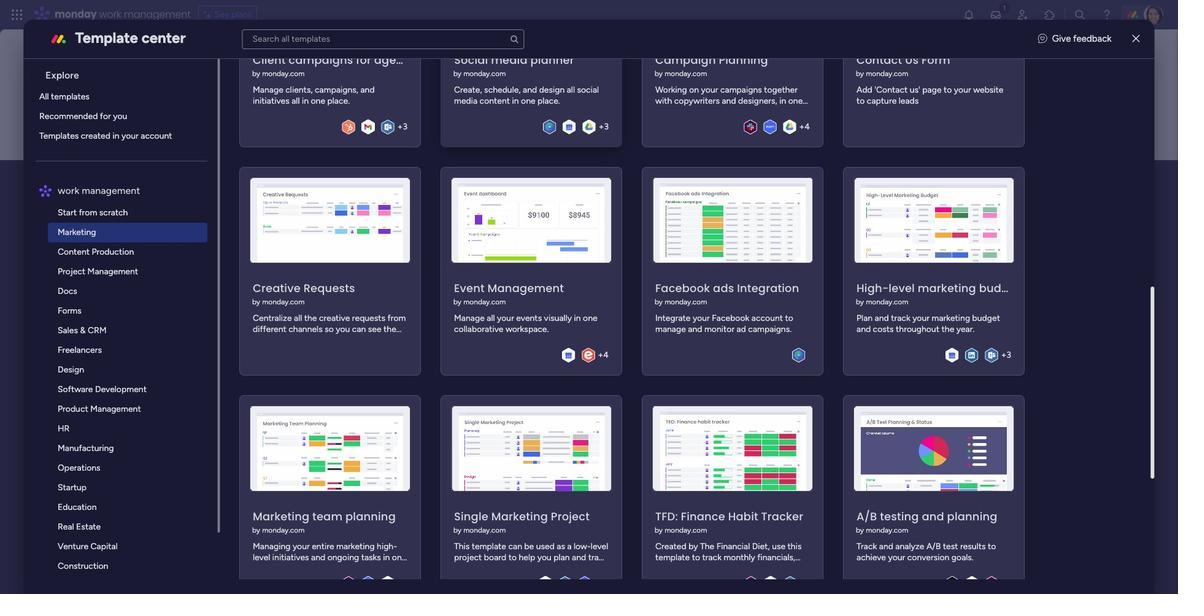 Task type: locate. For each thing, give the bounding box(es) containing it.
manage up collaborative
[[454, 313, 485, 323]]

template center
[[75, 29, 186, 46]]

james peterson image
[[1144, 5, 1164, 25]]

work up start
[[58, 185, 80, 196]]

1 vertical spatial project
[[551, 508, 590, 524]]

by inside event management by monday.com
[[454, 297, 462, 306]]

for left you
[[100, 111, 111, 122]]

manage for event
[[454, 313, 485, 323]]

achieve
[[857, 552, 886, 562]]

1 horizontal spatial marketing
[[253, 508, 310, 524]]

created
[[81, 131, 111, 141]]

plans
[[231, 9, 252, 20]]

a/b inside track and analyze a/b test results to achieve your conversion goals.
[[927, 541, 941, 551]]

3 for high-level marketing budget
[[1007, 350, 1012, 360]]

0 vertical spatial for
[[356, 52, 372, 67]]

place. inside manage clients, campaigns, and initiatives all in one place.
[[328, 95, 350, 106]]

marketing inside high-level marketing budget by monday.com
[[918, 280, 977, 296]]

marketing
[[58, 227, 96, 237], [253, 508, 310, 524], [492, 508, 548, 524]]

and up achieve
[[879, 541, 894, 551]]

+ 3 for tfd: finance habit tracker
[[800, 578, 810, 589]]

management for project
[[88, 266, 138, 277]]

0
[[116, 272, 123, 286]]

0 horizontal spatial media
[[454, 95, 478, 106]]

manage clients, campaigns, and initiatives all in one place.
[[253, 84, 375, 106]]

in inside create, schedule, and design all social media content in one place.
[[512, 95, 519, 106]]

0 horizontal spatial all
[[292, 95, 300, 106]]

content
[[480, 95, 510, 106]]

1 vertical spatial marketing
[[932, 313, 971, 323]]

search image
[[510, 34, 519, 44]]

list box
[[28, 59, 220, 594]]

management down production
[[88, 266, 138, 277]]

templates down you have 0 boards in this workspace
[[122, 304, 166, 315]]

add inside add 'contact us' page to your website to capture leads
[[857, 84, 873, 95]]

give feedback link
[[1038, 32, 1112, 46]]

1 horizontal spatial one
[[521, 95, 536, 106]]

results
[[961, 541, 986, 551]]

explore element
[[36, 87, 217, 146]]

production
[[92, 247, 134, 257]]

to
[[944, 84, 952, 95], [857, 95, 865, 106], [785, 313, 794, 323], [988, 541, 996, 551]]

for inside "client campaigns for agencies by monday.com"
[[356, 52, 372, 67]]

from inside 'add from templates' button
[[98, 304, 119, 315]]

the
[[942, 324, 955, 334]]

marketing for marketing team planning by monday.com
[[253, 508, 310, 524]]

facebook
[[656, 280, 710, 296], [712, 313, 750, 323]]

and inside manage clients, campaigns, and initiatives all in one place.
[[361, 84, 375, 95]]

form
[[922, 52, 951, 67]]

search everything image
[[1074, 9, 1086, 21]]

templates
[[40, 131, 79, 141]]

software
[[58, 384, 93, 395]]

single
[[454, 508, 489, 524]]

project inside work management templates element
[[58, 266, 86, 277]]

from for start
[[79, 207, 97, 218]]

and
[[361, 84, 375, 95], [523, 84, 537, 95], [875, 313, 889, 323], [688, 324, 703, 334], [857, 324, 871, 334], [922, 508, 945, 524], [879, 541, 894, 551]]

1 horizontal spatial account
[[752, 313, 783, 323]]

creative
[[253, 280, 301, 296]]

schedule,
[[485, 84, 521, 95]]

your up monitor
[[693, 313, 710, 323]]

work up template
[[99, 7, 121, 21]]

website
[[974, 84, 1004, 95]]

None search field
[[242, 29, 524, 49]]

1 horizontal spatial 4
[[805, 122, 810, 132]]

2 horizontal spatial one
[[583, 313, 598, 323]]

budget
[[979, 280, 1020, 296], [973, 313, 1000, 323]]

give
[[1052, 33, 1071, 44]]

1 horizontal spatial manage
[[454, 313, 485, 323]]

see plans
[[215, 9, 252, 20]]

permissions
[[203, 238, 255, 250]]

to up campaigns.
[[785, 313, 794, 323]]

budget inside high-level marketing budget by monday.com
[[979, 280, 1020, 296]]

add 'contact us' page to your website to capture leads
[[857, 84, 1004, 106]]

marketing inside marketing team planning by monday.com
[[253, 508, 310, 524]]

by inside "client campaigns for agencies by monday.com"
[[252, 69, 261, 78]]

0 horizontal spatial manage
[[253, 84, 284, 95]]

see
[[215, 9, 229, 20]]

a/b up conversion
[[927, 541, 941, 551]]

from inside work management templates element
[[79, 207, 97, 218]]

capital
[[91, 541, 118, 552]]

2 vertical spatial management
[[91, 404, 141, 414]]

1 horizontal spatial work
[[99, 7, 121, 21]]

account up new
[[141, 131, 172, 141]]

project
[[58, 266, 86, 277], [551, 508, 590, 524]]

1 vertical spatial work
[[58, 185, 80, 196]]

0 vertical spatial from
[[79, 207, 97, 218]]

center
[[142, 29, 186, 46]]

add down new
[[142, 195, 160, 205]]

one down the campaigns,
[[311, 95, 326, 106]]

1 planning from the left
[[346, 508, 396, 524]]

by inside campaign planning by monday.com
[[655, 69, 663, 78]]

0 vertical spatial facebook
[[656, 280, 710, 296]]

add up &
[[78, 304, 96, 315]]

and inside integrate your facebook account to manage and monitor ad campaigns.
[[688, 324, 703, 334]]

your inside plan and track your marketing budget and costs throughout the year.
[[913, 313, 930, 323]]

0 horizontal spatial from
[[79, 207, 97, 218]]

add up 'capture'
[[857, 84, 873, 95]]

product
[[58, 404, 88, 414]]

all left social
[[567, 84, 575, 95]]

clients,
[[286, 84, 313, 95]]

0 vertical spatial project
[[58, 266, 86, 277]]

2 planning from the left
[[948, 508, 998, 524]]

for down search all templates search field
[[356, 52, 372, 67]]

marketing
[[918, 280, 977, 296], [932, 313, 971, 323]]

in
[[302, 95, 309, 106], [512, 95, 519, 106], [113, 131, 120, 141], [162, 272, 171, 286], [574, 313, 581, 323]]

by inside "social media planner by monday.com"
[[454, 69, 462, 78]]

planning up results on the right of page
[[948, 508, 998, 524]]

0 horizontal spatial place.
[[328, 95, 350, 106]]

media down search icon
[[491, 52, 528, 67]]

1 vertical spatial + 4
[[598, 350, 609, 360]]

real estate
[[58, 522, 101, 532]]

and up costs
[[875, 313, 889, 323]]

select product image
[[11, 9, 23, 21]]

and inside 'a/b testing and planning by monday.com'
[[922, 508, 945, 524]]

campaigns
[[289, 52, 353, 67]]

education
[[58, 502, 97, 512]]

a/b
[[857, 508, 877, 524], [927, 541, 941, 551]]

monday.com
[[262, 69, 305, 78], [464, 69, 506, 78], [665, 69, 708, 78], [866, 69, 909, 78], [262, 297, 305, 306], [464, 297, 506, 306], [665, 297, 708, 306], [866, 297, 909, 306], [262, 526, 305, 534], [464, 526, 506, 534], [665, 526, 708, 534], [866, 526, 909, 534]]

monday.com inside high-level marketing budget by monday.com
[[866, 297, 909, 306]]

management for product
[[91, 404, 141, 414]]

templates
[[51, 91, 90, 102], [122, 304, 166, 315]]

1 vertical spatial media
[[454, 95, 478, 106]]

in inside explore element
[[113, 131, 120, 141]]

2 horizontal spatial marketing
[[492, 508, 548, 524]]

manage up the initiatives
[[253, 84, 284, 95]]

media down the create,
[[454, 95, 478, 106]]

in down you
[[113, 131, 120, 141]]

0 vertical spatial templates
[[51, 91, 90, 102]]

your down analyze
[[888, 552, 906, 562]]

1 vertical spatial add
[[142, 195, 160, 205]]

1 vertical spatial budget
[[973, 313, 1000, 323]]

0 vertical spatial budget
[[979, 280, 1020, 296]]

by
[[252, 69, 261, 78], [454, 69, 462, 78], [655, 69, 663, 78], [856, 69, 864, 78], [252, 297, 261, 306], [454, 297, 462, 306], [655, 297, 663, 306], [856, 297, 864, 306], [252, 526, 261, 534], [454, 526, 462, 534], [655, 526, 663, 534], [856, 526, 864, 534]]

collaborative
[[454, 324, 504, 334]]

by inside the single marketing project by monday.com
[[454, 526, 462, 534]]

1 vertical spatial account
[[752, 313, 783, 323]]

plan and track your marketing budget and costs throughout the year.
[[857, 313, 1000, 334]]

1 horizontal spatial + 4
[[800, 122, 810, 132]]

facebook inside integrate your facebook account to manage and monitor ad campaigns.
[[712, 313, 750, 323]]

2 vertical spatial add
[[78, 304, 96, 315]]

1 vertical spatial from
[[98, 304, 119, 315]]

manage inside manage clients, campaigns, and initiatives all in one place.
[[253, 84, 284, 95]]

by inside tfd: finance habit tracker by monday.com
[[655, 526, 663, 534]]

management up events
[[488, 280, 564, 296]]

0 vertical spatial 4
[[805, 122, 810, 132]]

facebook up ad on the right bottom of page
[[712, 313, 750, 323]]

and left design
[[523, 84, 537, 95]]

management inside event management by monday.com
[[488, 280, 564, 296]]

0 vertical spatial all
[[567, 84, 575, 95]]

your up throughout
[[913, 313, 930, 323]]

monday.com inside event management by monday.com
[[464, 297, 506, 306]]

invite members image
[[1017, 9, 1029, 21]]

templates inside 'add from templates' button
[[122, 304, 166, 315]]

0 horizontal spatial planning
[[346, 508, 396, 524]]

'contact
[[875, 84, 908, 95]]

1 vertical spatial management
[[488, 280, 564, 296]]

add for add 'contact us' page to your website to capture leads
[[857, 84, 873, 95]]

v2 user feedback image
[[1038, 32, 1047, 46]]

0 vertical spatial media
[[491, 52, 528, 67]]

and right testing
[[922, 508, 945, 524]]

workspace
[[194, 272, 247, 286]]

management up center
[[124, 7, 191, 21]]

sales
[[58, 325, 78, 336]]

1 horizontal spatial for
[[356, 52, 372, 67]]

software development
[[58, 384, 147, 395]]

0 vertical spatial a/b
[[857, 508, 877, 524]]

inbox image
[[990, 9, 1002, 21]]

0 vertical spatial account
[[141, 131, 172, 141]]

all inside create, schedule, and design all social media content in one place.
[[567, 84, 575, 95]]

all up collaborative
[[487, 313, 495, 323]]

one right content
[[521, 95, 536, 106]]

add inside button
[[78, 304, 96, 315]]

ads
[[713, 280, 734, 296]]

1 horizontal spatial facebook
[[712, 313, 750, 323]]

your down you
[[122, 131, 139, 141]]

year.
[[957, 324, 975, 334]]

add for add
[[142, 195, 160, 205]]

1 horizontal spatial from
[[98, 304, 119, 315]]

place. inside create, schedule, and design all social media content in one place.
[[538, 95, 560, 106]]

account up campaigns.
[[752, 313, 783, 323]]

capture
[[867, 95, 897, 106]]

list box containing explore
[[28, 59, 220, 594]]

1 vertical spatial management
[[82, 185, 140, 196]]

monday.com inside the single marketing project by monday.com
[[464, 526, 506, 534]]

0 horizontal spatial account
[[141, 131, 172, 141]]

this
[[173, 272, 191, 286]]

boards down the scratch
[[103, 238, 133, 250]]

1 vertical spatial manage
[[454, 313, 485, 323]]

marketing up recent
[[58, 227, 96, 237]]

1 place. from the left
[[328, 95, 350, 106]]

1 horizontal spatial all
[[487, 313, 495, 323]]

your left events
[[497, 313, 514, 323]]

event management by monday.com
[[454, 280, 564, 306]]

marketing left team
[[253, 508, 310, 524]]

0 horizontal spatial facebook
[[656, 280, 710, 296]]

0 horizontal spatial 4
[[604, 350, 609, 360]]

0 horizontal spatial + 4
[[598, 350, 609, 360]]

place.
[[328, 95, 350, 106], [538, 95, 560, 106]]

team
[[313, 508, 343, 524]]

marketing up plan and track your marketing budget and costs throughout the year.
[[918, 280, 977, 296]]

by inside creative requests by monday.com
[[252, 297, 261, 306]]

management up the scratch
[[82, 185, 140, 196]]

1 horizontal spatial project
[[551, 508, 590, 524]]

1 vertical spatial facebook
[[712, 313, 750, 323]]

one right visually
[[583, 313, 598, 323]]

to right results on the right of page
[[988, 541, 996, 551]]

facebook up "integrate"
[[656, 280, 710, 296]]

a/b up track
[[857, 508, 877, 524]]

0 horizontal spatial templates
[[51, 91, 90, 102]]

from up crm
[[98, 304, 119, 315]]

0 horizontal spatial a/b
[[857, 508, 877, 524]]

place. down the campaigns,
[[328, 95, 350, 106]]

campaigns,
[[315, 84, 359, 95]]

planning right team
[[346, 508, 396, 524]]

3 for marketing team planning
[[403, 578, 408, 589]]

contact
[[857, 52, 902, 67]]

marketing up the
[[932, 313, 971, 323]]

2 horizontal spatial add
[[857, 84, 873, 95]]

your inside explore element
[[122, 131, 139, 141]]

0 vertical spatial marketing
[[918, 280, 977, 296]]

manage inside "manage all your events visually in one collaborative workspace."
[[454, 313, 485, 323]]

place. down design
[[538, 95, 560, 106]]

1 horizontal spatial place.
[[538, 95, 560, 106]]

1 vertical spatial a/b
[[927, 541, 941, 551]]

add from templates
[[78, 304, 166, 315]]

you
[[113, 111, 128, 122]]

2 horizontal spatial all
[[567, 84, 575, 95]]

monday.com inside marketing team planning by monday.com
[[262, 526, 305, 534]]

2 vertical spatial all
[[487, 313, 495, 323]]

in down clients,
[[302, 95, 309, 106]]

close image
[[1133, 34, 1140, 44]]

1 vertical spatial all
[[292, 95, 300, 106]]

1 horizontal spatial a/b
[[927, 541, 941, 551]]

0 vertical spatial management
[[88, 266, 138, 277]]

0 horizontal spatial one
[[311, 95, 326, 106]]

1 horizontal spatial templates
[[122, 304, 166, 315]]

management down the 'development'
[[91, 404, 141, 414]]

and right the campaigns,
[[361, 84, 375, 95]]

planning inside marketing team planning by monday.com
[[346, 508, 396, 524]]

in right visually
[[574, 313, 581, 323]]

0 horizontal spatial project
[[58, 266, 86, 277]]

your left website
[[954, 84, 972, 95]]

all down clients,
[[292, 95, 300, 106]]

0 horizontal spatial add
[[78, 304, 96, 315]]

initiatives
[[253, 95, 290, 106]]

1 vertical spatial templates
[[122, 304, 166, 315]]

1 vertical spatial for
[[100, 111, 111, 122]]

one inside manage clients, campaigns, and initiatives all in one place.
[[311, 95, 326, 106]]

one inside "manage all your events visually in one collaborative workspace."
[[583, 313, 598, 323]]

planning inside 'a/b testing and planning by monday.com'
[[948, 508, 998, 524]]

all inside "manage all your events visually in one collaborative workspace."
[[487, 313, 495, 323]]

have
[[89, 272, 113, 286]]

a/b testing and planning by monday.com
[[856, 508, 998, 534]]

1 horizontal spatial media
[[491, 52, 528, 67]]

boards right 0
[[125, 272, 159, 286]]

3
[[403, 122, 408, 132], [604, 122, 609, 132], [1007, 350, 1012, 360], [403, 578, 408, 589], [806, 578, 810, 589], [1007, 578, 1012, 589]]

from for add
[[98, 304, 119, 315]]

your inside add 'contact us' page to your website to capture leads
[[954, 84, 972, 95]]

analyze
[[896, 541, 925, 551]]

0 horizontal spatial marketing
[[58, 227, 96, 237]]

marketing right single
[[492, 508, 548, 524]]

see plans button
[[198, 6, 257, 24]]

all
[[567, 84, 575, 95], [292, 95, 300, 106], [487, 313, 495, 323]]

add for add from templates
[[78, 304, 96, 315]]

marketing inside work management templates element
[[58, 227, 96, 237]]

templates up recommended
[[51, 91, 90, 102]]

and left monitor
[[688, 324, 703, 334]]

1 horizontal spatial add
[[142, 195, 160, 205]]

manage for client
[[253, 84, 284, 95]]

marketing inside plan and track your marketing budget and costs throughout the year.
[[932, 313, 971, 323]]

in down schedule,
[[512, 95, 519, 106]]

one
[[311, 95, 326, 106], [521, 95, 536, 106], [583, 313, 598, 323]]

0 horizontal spatial for
[[100, 111, 111, 122]]

from right start
[[79, 207, 97, 218]]

1 horizontal spatial planning
[[948, 508, 998, 524]]

0 vertical spatial manage
[[253, 84, 284, 95]]

to inside integrate your facebook account to manage and monitor ad campaigns.
[[785, 313, 794, 323]]

boards
[[103, 238, 133, 250], [125, 272, 159, 286]]

recommended
[[40, 111, 98, 122]]

page
[[923, 84, 942, 95]]

0 vertical spatial add
[[857, 84, 873, 95]]

2 place. from the left
[[538, 95, 560, 106]]



Task type: describe. For each thing, give the bounding box(es) containing it.
media inside create, schedule, and design all social media content in one place.
[[454, 95, 478, 106]]

create, schedule, and design all social media content in one place.
[[454, 84, 599, 106]]

freelancers
[[58, 345, 102, 355]]

manufacturing
[[58, 443, 114, 454]]

development
[[95, 384, 147, 395]]

monday.com inside contact us form by monday.com
[[866, 69, 909, 78]]

tfd: finance habit tracker by monday.com
[[655, 508, 804, 534]]

marketing for marketing
[[58, 227, 96, 237]]

+ 3 for high-level marketing budget
[[1002, 350, 1012, 360]]

your inside "manage all your events visually in one collaborative workspace."
[[497, 313, 514, 323]]

finance
[[681, 508, 726, 524]]

in left this
[[162, 272, 171, 286]]

integrate
[[656, 313, 691, 323]]

monday.com inside facebook ads integration by monday.com
[[665, 297, 708, 306]]

startup
[[58, 482, 87, 493]]

0 vertical spatial management
[[124, 7, 191, 21]]

+ 3 for a/b testing and planning
[[1002, 578, 1012, 589]]

1 image
[[999, 1, 1010, 14]]

+ 10
[[595, 578, 609, 589]]

by inside 'a/b testing and planning by monday.com'
[[856, 526, 864, 534]]

venture
[[58, 541, 89, 552]]

requests
[[304, 280, 355, 296]]

project inside the single marketing project by monday.com
[[551, 508, 590, 524]]

social
[[577, 84, 599, 95]]

and inside create, schedule, and design all social media content in one place.
[[523, 84, 537, 95]]

high-level marketing budget by monday.com
[[856, 280, 1020, 306]]

explore
[[46, 69, 79, 81]]

event
[[454, 280, 485, 296]]

costs
[[873, 324, 894, 334]]

planner
[[531, 52, 574, 67]]

for inside explore element
[[100, 111, 111, 122]]

contact us form by monday.com
[[856, 52, 951, 78]]

real
[[58, 522, 74, 532]]

test
[[943, 541, 959, 551]]

level
[[889, 280, 915, 296]]

monday.com inside tfd: finance habit tracker by monday.com
[[665, 526, 708, 534]]

by inside contact us form by monday.com
[[856, 69, 864, 78]]

your inside integrate your facebook account to manage and monitor ad campaigns.
[[693, 313, 710, 323]]

to inside track and analyze a/b test results to achieve your conversion goals.
[[988, 541, 996, 551]]

by inside marketing team planning by monday.com
[[252, 526, 261, 534]]

in inside "manage all your events visually in one collaborative workspace."
[[574, 313, 581, 323]]

media inside "social media planner by monday.com"
[[491, 52, 528, 67]]

add from templates button
[[68, 298, 176, 322]]

all inside manage clients, campaigns, and initiatives all in one place.
[[292, 95, 300, 106]]

forms
[[58, 306, 82, 316]]

campaigns.
[[749, 324, 792, 334]]

monday.com inside "social media planner by monday.com"
[[464, 69, 506, 78]]

3 for a/b testing and planning
[[1007, 578, 1012, 589]]

template
[[75, 29, 138, 46]]

account inside integrate your facebook account to manage and monitor ad campaigns.
[[752, 313, 783, 323]]

management for event
[[488, 280, 564, 296]]

operations
[[58, 463, 101, 473]]

+ 3 for marketing team planning
[[398, 578, 408, 589]]

to right page
[[944, 84, 952, 95]]

product management
[[58, 404, 141, 414]]

start
[[58, 207, 77, 218]]

work management templates element
[[36, 203, 217, 594]]

agencies
[[374, 52, 426, 67]]

in inside manage clients, campaigns, and initiatives all in one place.
[[302, 95, 309, 106]]

your inside track and analyze a/b test results to achieve your conversion goals.
[[888, 552, 906, 562]]

Search all templates search field
[[242, 29, 524, 49]]

New Workspace field
[[141, 164, 1008, 192]]

ad
[[737, 324, 746, 334]]

client campaigns for agencies by monday.com
[[252, 52, 426, 78]]

tfd:
[[656, 508, 678, 524]]

feedback
[[1073, 33, 1112, 44]]

design
[[58, 365, 84, 375]]

0 vertical spatial + 4
[[800, 122, 810, 132]]

venture capital
[[58, 541, 118, 552]]

facebook inside facebook ads integration by monday.com
[[656, 280, 710, 296]]

hr
[[58, 423, 70, 434]]

management inside "list box"
[[82, 185, 140, 196]]

monday
[[55, 7, 97, 21]]

campaign
[[656, 52, 716, 67]]

by inside facebook ads integration by monday.com
[[655, 297, 663, 306]]

design
[[539, 84, 565, 95]]

crm
[[88, 325, 107, 336]]

campaign planning by monday.com
[[655, 52, 769, 78]]

a/b inside 'a/b testing and planning by monday.com'
[[857, 508, 877, 524]]

members
[[147, 238, 188, 250]]

integration
[[737, 280, 800, 296]]

content
[[58, 247, 90, 257]]

us
[[905, 52, 919, 67]]

all templates
[[40, 91, 90, 102]]

sales & crm
[[58, 325, 107, 336]]

integrate your facebook account to manage and monitor ad campaigns.
[[656, 313, 794, 334]]

0 vertical spatial work
[[99, 7, 121, 21]]

and inside track and analyze a/b test results to achieve your conversion goals.
[[879, 541, 894, 551]]

workspace
[[190, 164, 299, 192]]

new workspace
[[144, 164, 299, 192]]

monday.com inside 'a/b testing and planning by monday.com'
[[866, 526, 909, 534]]

10
[[600, 578, 609, 589]]

monday.com inside "client campaigns for agencies by monday.com"
[[262, 69, 305, 78]]

testing
[[880, 508, 919, 524]]

0 horizontal spatial work
[[58, 185, 80, 196]]

social media planner by monday.com
[[454, 52, 574, 78]]

start from scratch
[[58, 207, 128, 218]]

high-
[[857, 280, 889, 296]]

recent boards
[[69, 238, 133, 250]]

monday.com inside campaign planning by monday.com
[[665, 69, 708, 78]]

work management
[[58, 185, 140, 196]]

facebook ads integration by monday.com
[[655, 280, 800, 306]]

recommended for you
[[40, 111, 128, 122]]

and down plan
[[857, 324, 871, 334]]

apps image
[[1044, 9, 1056, 21]]

track and analyze a/b test results to achieve your conversion goals.
[[857, 541, 996, 562]]

monday.com inside creative requests by monday.com
[[262, 297, 305, 306]]

1 vertical spatial boards
[[125, 272, 159, 286]]

templates created in your account
[[40, 131, 172, 141]]

help image
[[1101, 9, 1113, 21]]

1 vertical spatial 4
[[604, 350, 609, 360]]

to left 'capture'
[[857, 95, 865, 106]]

notifications image
[[963, 9, 975, 21]]

manage all your events visually in one collaborative workspace.
[[454, 313, 598, 334]]

&
[[80, 325, 86, 336]]

one inside create, schedule, and design all social media content in one place.
[[521, 95, 536, 106]]

construction
[[58, 561, 109, 571]]

description
[[204, 195, 247, 205]]

recent
[[69, 238, 100, 250]]

you
[[68, 272, 87, 286]]

budget inside plan and track your marketing budget and costs throughout the year.
[[973, 313, 1000, 323]]

3 for tfd: finance habit tracker
[[806, 578, 810, 589]]

by inside high-level marketing budget by monday.com
[[856, 297, 864, 306]]

0 vertical spatial boards
[[103, 238, 133, 250]]

events
[[517, 313, 542, 323]]

new
[[144, 164, 185, 192]]

docs
[[58, 286, 77, 296]]

leads
[[899, 95, 919, 106]]

explore heading
[[36, 59, 217, 87]]

marketing inside the single marketing project by monday.com
[[492, 508, 548, 524]]

account inside explore element
[[141, 131, 172, 141]]

templates inside explore element
[[51, 91, 90, 102]]

tracker
[[762, 508, 804, 524]]



Task type: vqa. For each thing, say whether or not it's contained in the screenshot.
left t
no



